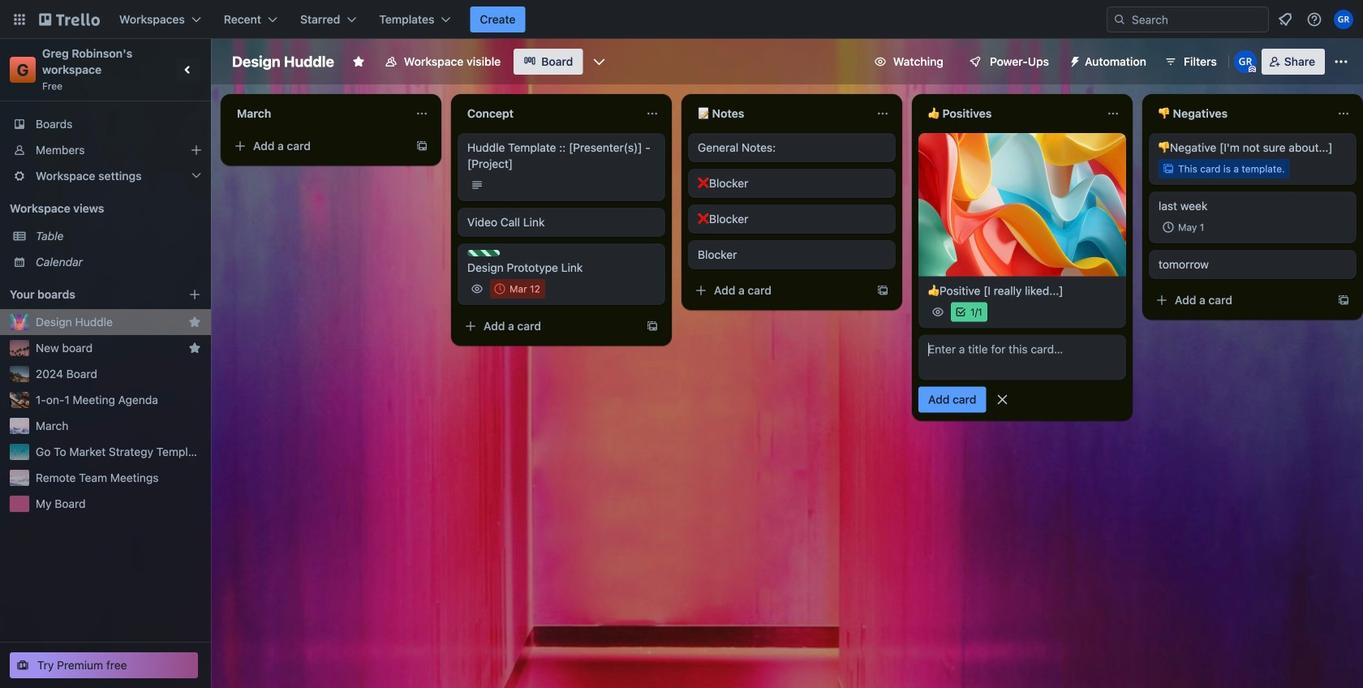Task type: describe. For each thing, give the bounding box(es) containing it.
primary element
[[0, 0, 1363, 39]]

greg robinson (gregrobinson96) image
[[1334, 10, 1354, 29]]

star or unstar board image
[[352, 55, 365, 68]]

Enter a title for this card… text field
[[919, 335, 1126, 380]]

your boards with 8 items element
[[10, 285, 164, 304]]

Board name text field
[[224, 49, 342, 75]]

search image
[[1113, 13, 1126, 26]]

greg robinson (gregrobinson96) image
[[1234, 50, 1257, 73]]

add board image
[[188, 288, 201, 301]]

Search field
[[1126, 8, 1268, 31]]



Task type: locate. For each thing, give the bounding box(es) containing it.
2 horizontal spatial create from template… image
[[876, 284, 889, 297]]

0 notifications image
[[1276, 10, 1295, 29]]

cancel image
[[995, 392, 1011, 408]]

None checkbox
[[490, 279, 545, 299]]

color: green, title: none image
[[467, 250, 500, 256]]

sm image
[[1062, 49, 1085, 71]]

starred icon image
[[188, 316, 201, 329], [188, 342, 201, 355]]

show menu image
[[1333, 54, 1350, 70]]

2 vertical spatial create from template… image
[[646, 320, 659, 333]]

0 horizontal spatial create from template… image
[[416, 140, 428, 153]]

0 vertical spatial starred icon image
[[188, 316, 201, 329]]

2 starred icon image from the top
[[188, 342, 201, 355]]

create from template… image
[[1337, 294, 1350, 307]]

1 starred icon image from the top
[[188, 316, 201, 329]]

1 vertical spatial starred icon image
[[188, 342, 201, 355]]

None checkbox
[[1159, 217, 1209, 237]]

None text field
[[227, 101, 409, 127], [458, 101, 639, 127], [1149, 101, 1331, 127], [227, 101, 409, 127], [458, 101, 639, 127], [1149, 101, 1331, 127]]

customize views image
[[591, 54, 607, 70]]

create from template… image
[[416, 140, 428, 153], [876, 284, 889, 297], [646, 320, 659, 333]]

this member is an admin of this board. image
[[1249, 66, 1256, 73]]

1 vertical spatial create from template… image
[[876, 284, 889, 297]]

1 horizontal spatial create from template… image
[[646, 320, 659, 333]]

open information menu image
[[1307, 11, 1323, 28]]

0 vertical spatial create from template… image
[[416, 140, 428, 153]]

None text field
[[688, 101, 870, 127], [919, 101, 1100, 127], [688, 101, 870, 127], [919, 101, 1100, 127]]

back to home image
[[39, 6, 100, 32]]

workspace navigation collapse icon image
[[177, 58, 200, 81]]



Task type: vqa. For each thing, say whether or not it's contained in the screenshot.
Your Boards With 6 Items element
no



